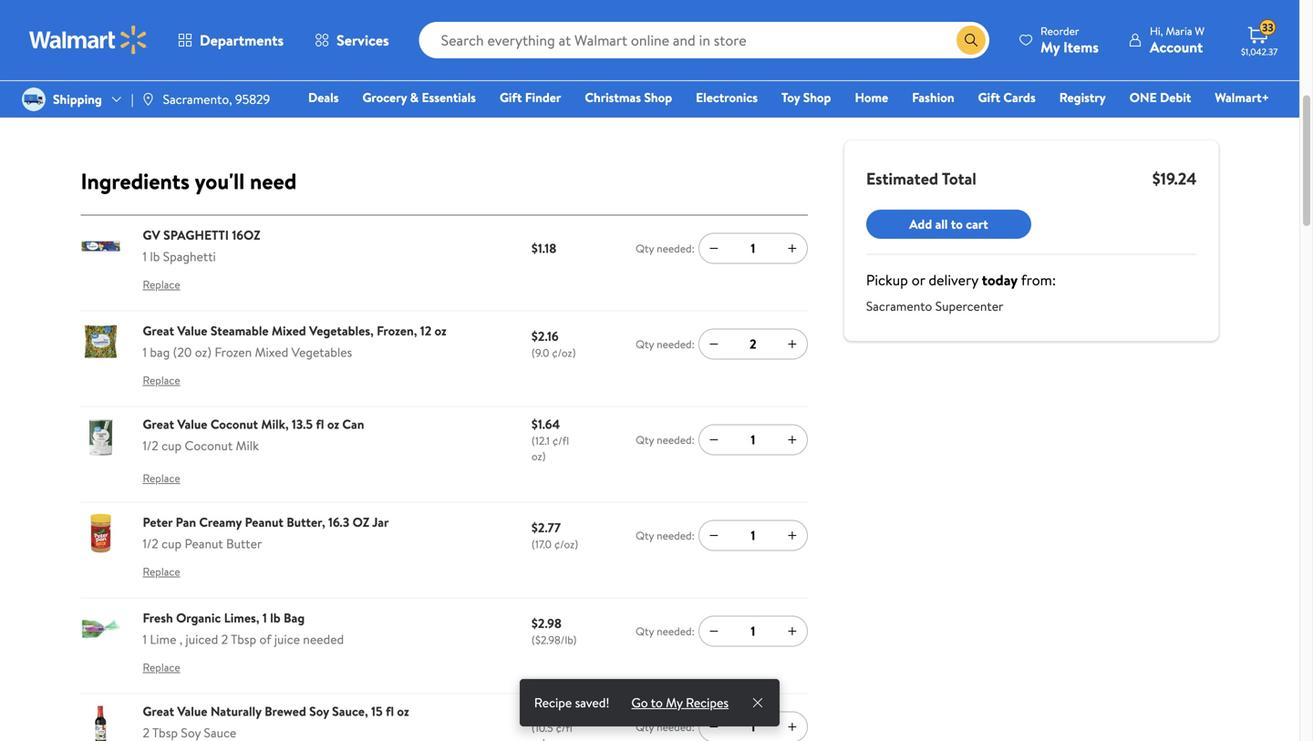 Task type: describe. For each thing, give the bounding box(es) containing it.
1 inside gv spaghetti 16oz 1 lb spaghetti
[[143, 248, 147, 265]]

¢/oz) for $2.16
[[552, 345, 576, 361]]

n/a
[[861, 38, 901, 69]]

home
[[855, 88, 888, 106]]

replace for fresh organic limes, 1 lb bag 1 lime , juiced 2 tbsp of juice needed
[[143, 660, 180, 675]]

decrease quantity peter pan creamy peanut butter, 16.3 oz jar-count, current quantity 1 image
[[706, 528, 721, 543]]

naturally
[[210, 703, 261, 720]]

qty needed: for $2.16
[[636, 336, 695, 352]]

1/2 for 1/2 cup peanut butter
[[143, 535, 158, 553]]

6 qty from the top
[[636, 719, 654, 735]]

(12.1
[[531, 433, 550, 449]]

hi, maria w account
[[1150, 23, 1204, 57]]

grocery & essentials
[[362, 88, 476, 106]]

$2.98
[[531, 615, 562, 632]]

peter pan creamy peanut butter, 16.3 oz jar image
[[81, 513, 121, 554]]

1 horizontal spatial peanut
[[245, 513, 283, 531]]

replace button for fresh organic limes, 1 lb bag 1 lime , juiced 2 tbsp of juice needed
[[143, 653, 180, 683]]

christmas shop
[[585, 88, 672, 106]]

oz) for $1.58
[[531, 736, 546, 741]]

(17.0
[[531, 537, 552, 552]]

organic
[[176, 609, 221, 627]]

christmas
[[585, 88, 641, 106]]

needed: for $2.77
[[657, 528, 695, 543]]

1 left increase quantity great value coconut milk, 13.5 fl oz can-count, current quantity 1 "image"
[[751, 431, 755, 449]]

increase quantity gv spaghetti 16oz-count, current quantity 1 image
[[785, 241, 799, 256]]

increase quantity great value coconut milk, 13.5 fl oz can-count, current quantity 1 image
[[785, 432, 799, 447]]

recipe
[[534, 694, 572, 712]]

3 great from the top
[[143, 703, 174, 720]]

replace for great value steamable mixed vegetables, frozen, 12 oz 1 bag (20 oz) frozen mixed vegetables
[[143, 373, 180, 388]]

one debit
[[1129, 88, 1191, 106]]

walmart+ link
[[1207, 88, 1277, 107]]

electronics
[[696, 88, 758, 106]]

,
[[179, 631, 183, 648]]

great value coconut milk, 13.5 fl oz can 1/2 cup coconut milk
[[143, 415, 364, 455]]

1 vertical spatial peanut
[[185, 535, 223, 553]]

essentials
[[422, 88, 476, 106]]

decrease quantity great value naturally brewed soy sauce, 15 fl oz-count, current quantity 1 image
[[706, 720, 721, 734]]

fl inside great value coconut milk, 13.5 fl oz can 1/2 cup coconut milk
[[316, 415, 324, 433]]

brewed
[[265, 703, 306, 720]]

recipes
[[686, 694, 729, 712]]

16oz
[[232, 226, 260, 244]]

increase quantity great value steamable mixed vegetables, frozen, 12 oz-count, current quantity 2 image
[[785, 337, 799, 351]]

close image
[[750, 696, 765, 710]]

cart
[[966, 215, 988, 233]]

2 vertical spatial oz
[[397, 703, 409, 720]]

cards
[[1003, 88, 1036, 106]]

needed: for $2.98
[[657, 624, 695, 639]]

frozen,
[[377, 322, 417, 340]]

$2.16
[[531, 327, 559, 345]]

fashion link
[[904, 88, 962, 107]]

qty needed: for $1.64
[[636, 432, 695, 448]]

ingredients
[[81, 166, 190, 196]]

peter
[[143, 513, 173, 531]]

95829
[[235, 90, 270, 108]]

¢/fl for $1.64
[[552, 433, 569, 449]]

add all to cart
[[909, 215, 988, 233]]

needed
[[303, 631, 344, 648]]

toy
[[781, 88, 800, 106]]

fresh organic limes, 1 lb bag image
[[81, 609, 121, 649]]

gift for gift finder
[[500, 88, 522, 106]]

1 left increase quantity gv spaghetti 16oz-count, current quantity 1 "image"
[[751, 239, 755, 257]]

great for cup
[[143, 415, 174, 433]]

$2.77
[[531, 519, 561, 537]]

jar
[[372, 513, 389, 531]]

shipping
[[53, 90, 102, 108]]

1 left increase quantity fresh organic limes, 1 lb bag-count, current quantity 1 image
[[751, 622, 755, 640]]

my inside reorder my items
[[1040, 37, 1060, 57]]

deals link
[[300, 88, 347, 107]]

replace button for great value coconut milk, 13.5 fl oz can 1/2 cup coconut milk
[[143, 464, 180, 493]]

|
[[131, 90, 134, 108]]

butter,
[[287, 513, 325, 531]]

oz inside great value coconut milk, 13.5 fl oz can 1/2 cup coconut milk
[[327, 415, 339, 433]]

fresh organic limes, 1 lb bag 1 lime , juiced 2 tbsp of juice needed
[[143, 609, 344, 648]]

cup for great
[[162, 437, 182, 455]]

qty for $2.77
[[636, 528, 654, 543]]

supercenter
[[935, 297, 1003, 315]]

1 down close image
[[751, 718, 755, 736]]

great value steamable mixed vegetables, frozen, 12 oz image
[[81, 322, 121, 362]]

finder
[[525, 88, 561, 106]]

of
[[259, 631, 271, 648]]

grocery
[[362, 88, 407, 106]]

to inside go to my recipes button
[[651, 694, 663, 712]]

Search search field
[[419, 22, 989, 58]]

16.3
[[328, 513, 349, 531]]

decrease quantity fresh organic limes, 1 lb bag-count, current quantity 1 image
[[706, 624, 721, 639]]

reorder
[[1040, 23, 1079, 39]]

account
[[1150, 37, 1203, 57]]

($2.98/lb)
[[531, 632, 577, 648]]

increase quantity great value naturally brewed soy sauce, 15 fl oz-count, current quantity 1 image
[[785, 720, 799, 734]]

go
[[631, 694, 648, 712]]

$1.64
[[531, 415, 560, 433]]

fashion
[[912, 88, 954, 106]]

ingredients you'll need
[[81, 166, 297, 196]]

1 up of at bottom
[[263, 609, 267, 627]]

toy shop
[[781, 88, 831, 106]]

juice
[[274, 631, 300, 648]]

$1,042.37
[[1241, 46, 1278, 58]]

christmas shop link
[[577, 88, 680, 107]]

electronics link
[[688, 88, 766, 107]]

increase quantity peter pan creamy peanut butter, 16.3 oz jar-count, current quantity 1 image
[[785, 528, 799, 543]]

frozen
[[215, 343, 252, 361]]

mins
[[1081, 38, 1126, 69]]

tbsp
[[231, 631, 256, 648]]

$1.64 (12.1 ¢/fl oz) replace
[[143, 415, 569, 486]]

cook
[[1051, 25, 1076, 40]]

one debit link
[[1121, 88, 1199, 107]]

recipe saved!
[[534, 694, 610, 712]]

1 left increase quantity peter pan creamy peanut butter, 16.3 oz jar-count, current quantity 1 icon
[[751, 527, 755, 544]]

$2.16 (9.0 ¢/oz)
[[531, 327, 576, 361]]

peter pan creamy peanut butter, 16.3 oz jar link
[[143, 513, 389, 531]]

replace button for peter pan creamy peanut butter, 16.3 oz jar 1/2 cup peanut butter
[[143, 558, 180, 587]]

go to my recipes
[[631, 694, 729, 712]]

value for coconut
[[177, 415, 207, 433]]

services button
[[299, 18, 405, 62]]

1 needed: from the top
[[657, 241, 695, 256]]

increase quantity fresh organic limes, 1 lb bag-count, current quantity 1 image
[[785, 624, 799, 639]]

12
[[420, 322, 431, 340]]

gv spaghetti 16oz link
[[143, 226, 260, 244]]



Task type: vqa. For each thing, say whether or not it's contained in the screenshot.
Deals
yes



Task type: locate. For each thing, give the bounding box(es) containing it.
1 replace button from the top
[[143, 270, 180, 300]]

qty needed: left decrease quantity great value coconut milk, 13.5 fl oz can-count, current quantity 1 image
[[636, 432, 695, 448]]

walmart image
[[29, 26, 148, 55]]

1 cup from the top
[[162, 437, 182, 455]]

oz) inside $1.64 (12.1 ¢/fl oz) replace
[[531, 449, 546, 464]]

1 vertical spatial coconut
[[185, 437, 233, 455]]

replace button down bag on the top of the page
[[143, 366, 180, 395]]

¢/fl inside $1.58 (10.5 ¢/fl oz)
[[556, 720, 572, 736]]

2 replace button from the top
[[143, 366, 180, 395]]

qty for $2.16
[[636, 336, 654, 352]]

gv spaghetti 16oz 1 lb spaghetti
[[143, 226, 260, 265]]

3 replace from the top
[[143, 471, 180, 486]]

oz) for $1.64
[[531, 449, 546, 464]]

13.5
[[292, 415, 313, 433]]

2 gift from the left
[[978, 88, 1000, 106]]

oz inside great value steamable mixed vegetables, frozen, 12 oz 1 bag (20 oz) frozen mixed vegetables
[[435, 322, 447, 340]]

1 vertical spatial value
[[177, 415, 207, 433]]

1/2 down the peter on the bottom left of page
[[143, 535, 158, 553]]

2 vertical spatial oz)
[[531, 736, 546, 741]]

1 gift from the left
[[500, 88, 522, 106]]

2 1/2 from the top
[[143, 535, 158, 553]]

qty for $1.64
[[636, 432, 654, 448]]

great right great value naturally brewed soy sauce, 15 fl oz icon
[[143, 703, 174, 720]]

&
[[410, 88, 419, 106]]

to
[[951, 215, 963, 233], [651, 694, 663, 712]]

cup down the peter on the bottom left of page
[[162, 535, 182, 553]]

qty needed: for $2.77
[[636, 528, 695, 543]]

0 vertical spatial lb
[[150, 248, 160, 265]]

debit
[[1160, 88, 1191, 106]]

great value naturally brewed soy sauce, 15 fl oz link
[[143, 703, 409, 720]]

5 replace from the top
[[143, 660, 180, 675]]

0 vertical spatial oz
[[435, 322, 447, 340]]

qty needed: left decrease quantity fresh organic limes, 1 lb bag-count, current quantity 1 icon
[[636, 624, 695, 639]]

¢/oz) inside the $2.16 (9.0 ¢/oz)
[[552, 345, 576, 361]]

oz right 15
[[397, 703, 409, 720]]

lb left bag
[[270, 609, 281, 627]]

departments button
[[162, 18, 299, 62]]

qty needed: left decrease quantity gv spaghetti 16oz-count, current quantity 1 image
[[636, 241, 695, 256]]

sacramento, 95829
[[163, 90, 270, 108]]

2 horizontal spatial oz
[[435, 322, 447, 340]]

shop
[[644, 88, 672, 106], [803, 88, 831, 106]]

cup right great value coconut milk, 13.5 fl oz can icon
[[162, 437, 182, 455]]

my left items on the top
[[1040, 37, 1060, 57]]

3 qty from the top
[[636, 432, 654, 448]]

soy
[[309, 703, 329, 720]]

5 qty needed: from the top
[[636, 624, 695, 639]]

0 vertical spatial cup
[[162, 437, 182, 455]]

0 vertical spatial 2
[[750, 335, 756, 353]]

¢/oz) inside $2.77 (17.0 ¢/oz)
[[554, 537, 578, 552]]

1 vertical spatial oz
[[327, 415, 339, 433]]

shop for christmas shop
[[644, 88, 672, 106]]

gv spaghetti 16oz image
[[81, 226, 121, 266]]

oz right 12
[[435, 322, 447, 340]]

1 vertical spatial ¢/oz)
[[554, 537, 578, 552]]

1 horizontal spatial to
[[951, 215, 963, 233]]

gift finder link
[[491, 88, 569, 107]]

1 horizontal spatial lb
[[270, 609, 281, 627]]

(20
[[173, 343, 192, 361]]

2 qty needed: from the top
[[636, 336, 695, 352]]

cup inside peter pan creamy peanut butter, 16.3 oz jar 1/2 cup peanut butter
[[162, 535, 182, 553]]

20
[[1051, 38, 1076, 69]]

steamable
[[210, 322, 269, 340]]

1 great from the top
[[143, 322, 174, 340]]

value inside great value coconut milk, 13.5 fl oz can 1/2 cup coconut milk
[[177, 415, 207, 433]]

1 vertical spatial 2
[[221, 631, 228, 648]]

0 vertical spatial coconut
[[210, 415, 258, 433]]

0 horizontal spatial peanut
[[185, 535, 223, 553]]

value inside great value steamable mixed vegetables, frozen, 12 oz 1 bag (20 oz) frozen mixed vegetables
[[177, 322, 207, 340]]

replace button for gv spaghetti 16oz 1 lb spaghetti
[[143, 270, 180, 300]]

needed:
[[657, 241, 695, 256], [657, 336, 695, 352], [657, 432, 695, 448], [657, 528, 695, 543], [657, 624, 695, 639], [657, 719, 695, 735]]

0 horizontal spatial fl
[[316, 415, 324, 433]]

from:
[[1021, 270, 1056, 290]]

decrease quantity great value steamable mixed vegetables, frozen, 12 oz-count, current quantity 2 image
[[706, 337, 721, 351]]

0 vertical spatial ¢/fl
[[552, 433, 569, 449]]

grocery & essentials link
[[354, 88, 484, 107]]

2 qty from the top
[[636, 336, 654, 352]]

delivery
[[929, 270, 978, 290]]

oz) inside great value steamable mixed vegetables, frozen, 12 oz 1 bag (20 oz) frozen mixed vegetables
[[195, 343, 212, 361]]

0 vertical spatial ¢/oz)
[[552, 345, 576, 361]]

add
[[909, 215, 932, 233]]

1 inside great value steamable mixed vegetables, frozen, 12 oz 1 bag (20 oz) frozen mixed vegetables
[[143, 343, 147, 361]]

¢/fl right the (12.1
[[552, 433, 569, 449]]

Walmart Site-Wide search field
[[419, 22, 989, 58]]

1 vertical spatial my
[[666, 694, 683, 712]]

lime
[[150, 631, 176, 648]]

2 cup from the top
[[162, 535, 182, 553]]

go to my recipes button
[[624, 679, 736, 727]]

2 right decrease quantity great value steamable mixed vegetables, frozen, 12 oz-count, current quantity 2 image
[[750, 335, 756, 353]]

great inside great value coconut milk, 13.5 fl oz can 1/2 cup coconut milk
[[143, 415, 174, 433]]

registry link
[[1051, 88, 1114, 107]]

cook time 20 mins
[[1051, 25, 1126, 69]]

1 vertical spatial fl
[[386, 703, 394, 720]]

1 1/2 from the top
[[143, 437, 158, 455]]

lb for spaghetti
[[150, 248, 160, 265]]

qty left decrease quantity peter pan creamy peanut butter, 16.3 oz jar-count, current quantity 1 image
[[636, 528, 654, 543]]

qty needed: for $2.98
[[636, 624, 695, 639]]

great value coconut milk, 13.5 fl oz can image
[[81, 418, 121, 458]]

5 needed: from the top
[[657, 624, 695, 639]]

0 vertical spatial fl
[[316, 415, 324, 433]]

gift left finder
[[500, 88, 522, 106]]

(10.5
[[531, 720, 553, 736]]

2 shop from the left
[[803, 88, 831, 106]]

shop right christmas
[[644, 88, 672, 106]]

1 replace from the top
[[143, 277, 180, 292]]

0 vertical spatial peanut
[[245, 513, 283, 531]]

value down (20
[[177, 415, 207, 433]]

0 horizontal spatial shop
[[644, 88, 672, 106]]

qty left decrease quantity fresh organic limes, 1 lb bag-count, current quantity 1 icon
[[636, 624, 654, 639]]

0 horizontal spatial lb
[[150, 248, 160, 265]]

milk
[[236, 437, 259, 455]]

replace down bag on the top of the page
[[143, 373, 180, 388]]

needed: left decrease quantity peter pan creamy peanut butter, 16.3 oz jar-count, current quantity 1 image
[[657, 528, 695, 543]]

0 vertical spatial value
[[177, 322, 207, 340]]

1 vertical spatial 1/2
[[143, 535, 158, 553]]

decrease quantity great value coconut milk, 13.5 fl oz can-count, current quantity 1 image
[[706, 432, 721, 447]]

qty left decrease quantity gv spaghetti 16oz-count, current quantity 1 image
[[636, 241, 654, 256]]

gift cards link
[[970, 88, 1044, 107]]

replace down spaghetti
[[143, 277, 180, 292]]

value for (20
[[177, 322, 207, 340]]

to right the 'go'
[[651, 694, 663, 712]]

4 replace button from the top
[[143, 558, 180, 587]]

peanut down creamy on the left bottom
[[185, 535, 223, 553]]

replace up the peter on the bottom left of page
[[143, 471, 180, 486]]

qty needed:
[[636, 241, 695, 256], [636, 336, 695, 352], [636, 432, 695, 448], [636, 528, 695, 543], [636, 624, 695, 639], [636, 719, 695, 735]]

4 qty from the top
[[636, 528, 654, 543]]

needed: left decrease quantity gv spaghetti 16oz-count, current quantity 1 image
[[657, 241, 695, 256]]

2 vertical spatial value
[[177, 703, 207, 720]]

estimated
[[866, 167, 938, 190]]

lb inside gv spaghetti 16oz 1 lb spaghetti
[[150, 248, 160, 265]]

0 vertical spatial my
[[1040, 37, 1060, 57]]

qty needed: left decrease quantity peter pan creamy peanut butter, 16.3 oz jar-count, current quantity 1 image
[[636, 528, 695, 543]]

0 horizontal spatial my
[[666, 694, 683, 712]]

(9.0
[[531, 345, 549, 361]]

1/2 right great value coconut milk, 13.5 fl oz can icon
[[143, 437, 158, 455]]

or
[[912, 270, 925, 290]]

¢/fl inside $1.64 (12.1 ¢/fl oz) replace
[[552, 433, 569, 449]]

milk,
[[261, 415, 289, 433]]

$19.24
[[1152, 167, 1197, 190]]

sacramento
[[866, 297, 932, 315]]

qty for $2.98
[[636, 624, 654, 639]]

pan
[[176, 513, 196, 531]]

3 value from the top
[[177, 703, 207, 720]]

replace down the lime
[[143, 660, 180, 675]]

qty down the 'go'
[[636, 719, 654, 735]]

qty left decrease quantity great value steamable mixed vegetables, frozen, 12 oz-count, current quantity 2 image
[[636, 336, 654, 352]]

0 horizontal spatial oz
[[327, 415, 339, 433]]

oz) down $1.58
[[531, 736, 546, 741]]

great value steamable mixed vegetables, frozen, 12 oz 1 bag (20 oz) frozen mixed vegetables
[[143, 322, 447, 361]]

¢/fl right (10.5
[[556, 720, 572, 736]]

6 needed: from the top
[[657, 719, 695, 735]]

w
[[1195, 23, 1204, 39]]

walmart+
[[1215, 88, 1269, 106]]

sauce,
[[332, 703, 368, 720]]

fl right 15
[[386, 703, 394, 720]]

¢/fl for $1.58
[[556, 720, 572, 736]]

1 left the lime
[[143, 631, 147, 648]]

1 horizontal spatial oz
[[397, 703, 409, 720]]

gift inside "link"
[[978, 88, 1000, 106]]

replace button up the peter on the bottom left of page
[[143, 464, 180, 493]]

need
[[250, 166, 297, 196]]

cup for peter
[[162, 535, 182, 553]]

needed: for $2.16
[[657, 336, 695, 352]]

fl right the 13.5
[[316, 415, 324, 433]]

replace for gv spaghetti 16oz 1 lb spaghetti
[[143, 277, 180, 292]]

shop for toy shop
[[803, 88, 831, 106]]

1/2 inside peter pan creamy peanut butter, 16.3 oz jar 1/2 cup peanut butter
[[143, 535, 158, 553]]

vegetables,
[[309, 322, 374, 340]]

4 needed: from the top
[[657, 528, 695, 543]]

needed: for $1.64
[[657, 432, 695, 448]]

great value naturally brewed soy sauce, 15 fl oz image
[[81, 705, 121, 741]]

1 horizontal spatial shop
[[803, 88, 831, 106]]

search icon image
[[964, 33, 978, 47]]

0 vertical spatial great
[[143, 322, 174, 340]]

replace button down the lime
[[143, 653, 180, 683]]

decrease quantity gv spaghetti 16oz-count, current quantity 1 image
[[706, 241, 721, 256]]

great inside great value steamable mixed vegetables, frozen, 12 oz 1 bag (20 oz) frozen mixed vegetables
[[143, 322, 174, 340]]

1 horizontal spatial gift
[[978, 88, 1000, 106]]

to inside add all to cart button
[[951, 215, 963, 233]]

lb down gv
[[150, 248, 160, 265]]

great
[[143, 322, 174, 340], [143, 415, 174, 433], [143, 703, 174, 720]]

1/2 inside great value coconut milk, 13.5 fl oz can 1/2 cup coconut milk
[[143, 437, 158, 455]]

15
[[371, 703, 383, 720]]

5 qty from the top
[[636, 624, 654, 639]]

oz left can
[[327, 415, 339, 433]]

2
[[750, 335, 756, 353], [221, 631, 228, 648]]

services
[[337, 30, 389, 50]]

pickup or delivery today from: sacramento supercenter
[[866, 270, 1056, 315]]

replace up fresh
[[143, 564, 180, 580]]

2 great from the top
[[143, 415, 174, 433]]

qty needed: down go to my recipes
[[636, 719, 695, 735]]

2 needed: from the top
[[657, 336, 695, 352]]

you'll
[[195, 166, 245, 196]]

all
[[935, 215, 948, 233]]

today
[[982, 270, 1018, 290]]

replace for peter pan creamy peanut butter, 16.3 oz jar 1/2 cup peanut butter
[[143, 564, 180, 580]]

0 vertical spatial mixed
[[272, 322, 306, 340]]

3 qty needed: from the top
[[636, 432, 695, 448]]

1 qty needed: from the top
[[636, 241, 695, 256]]

qty needed: left decrease quantity great value steamable mixed vegetables, frozen, 12 oz-count, current quantity 2 image
[[636, 336, 695, 352]]

oz) right (20
[[195, 343, 212, 361]]

hi,
[[1150, 23, 1163, 39]]

0 vertical spatial to
[[951, 215, 963, 233]]

toy shop link
[[773, 88, 839, 107]]

oz) inside $1.58 (10.5 ¢/fl oz)
[[531, 736, 546, 741]]

home link
[[847, 88, 896, 107]]

needed: left decrease quantity fresh organic limes, 1 lb bag-count, current quantity 1 icon
[[657, 624, 695, 639]]

fl
[[316, 415, 324, 433], [386, 703, 394, 720]]

1 horizontal spatial 2
[[750, 335, 756, 353]]

needed: left decrease quantity great value steamable mixed vegetables, frozen, 12 oz-count, current quantity 2 image
[[657, 336, 695, 352]]

can
[[342, 415, 364, 433]]

estimated total
[[866, 167, 976, 190]]

my left recipes
[[666, 694, 683, 712]]

reorder my items
[[1040, 23, 1099, 57]]

vegetables
[[291, 343, 352, 361]]

¢/oz) for $2.77
[[554, 537, 578, 552]]

5 replace button from the top
[[143, 653, 180, 683]]

0 vertical spatial oz)
[[195, 343, 212, 361]]

 image
[[141, 92, 156, 107]]

replace inside $1.64 (12.1 ¢/fl oz) replace
[[143, 471, 180, 486]]

replace button for great value steamable mixed vegetables, frozen, 12 oz 1 bag (20 oz) frozen mixed vegetables
[[143, 366, 180, 395]]

1 vertical spatial great
[[143, 415, 174, 433]]

1 vertical spatial to
[[651, 694, 663, 712]]

0 horizontal spatial to
[[651, 694, 663, 712]]

great for bag
[[143, 322, 174, 340]]

oz) down $1.64
[[531, 449, 546, 464]]

value left naturally
[[177, 703, 207, 720]]

coconut up "milk" at the bottom
[[210, 415, 258, 433]]

my
[[1040, 37, 1060, 57], [666, 694, 683, 712]]

1/2 for 1/2 cup coconut milk
[[143, 437, 158, 455]]

2 value from the top
[[177, 415, 207, 433]]

great value steamable mixed vegetables, frozen, 12 oz link
[[143, 322, 447, 340]]

1 down gv
[[143, 248, 147, 265]]

mixed up the vegetables
[[272, 322, 306, 340]]

sacramento,
[[163, 90, 232, 108]]

my inside button
[[666, 694, 683, 712]]

0 horizontal spatial 2
[[221, 631, 228, 648]]

¢/oz)
[[552, 345, 576, 361], [554, 537, 578, 552]]

gift left the cards
[[978, 88, 1000, 106]]

great up bag on the top of the page
[[143, 322, 174, 340]]

4 qty needed: from the top
[[636, 528, 695, 543]]

6 qty needed: from the top
[[636, 719, 695, 735]]

1 vertical spatial cup
[[162, 535, 182, 553]]

total
[[942, 167, 976, 190]]

¢/oz) right "(17.0"
[[554, 537, 578, 552]]

2 vertical spatial great
[[143, 703, 174, 720]]

3 replace button from the top
[[143, 464, 180, 493]]

replace button down spaghetti
[[143, 270, 180, 300]]

spaghetti
[[163, 248, 216, 265]]

1 horizontal spatial fl
[[386, 703, 394, 720]]

0 horizontal spatial gift
[[500, 88, 522, 106]]

1 qty from the top
[[636, 241, 654, 256]]

2 left tbsp
[[221, 631, 228, 648]]

oz
[[352, 513, 370, 531]]

1 left bag on the top of the page
[[143, 343, 147, 361]]

needed: down go to my recipes
[[657, 719, 695, 735]]

gv
[[143, 226, 160, 244]]

cup inside great value coconut milk, 13.5 fl oz can 1/2 cup coconut milk
[[162, 437, 182, 455]]

needed: left decrease quantity great value coconut milk, 13.5 fl oz can-count, current quantity 1 image
[[657, 432, 695, 448]]

1 vertical spatial ¢/fl
[[556, 720, 572, 736]]

lb inside 'fresh organic limes, 1 lb bag 1 lime , juiced 2 tbsp of juice needed'
[[270, 609, 281, 627]]

1 vertical spatial oz)
[[531, 449, 546, 464]]

great value coconut milk, 13.5 fl oz can link
[[143, 415, 364, 433]]

¢/fl
[[552, 433, 569, 449], [556, 720, 572, 736]]

gift for gift cards
[[978, 88, 1000, 106]]

2 replace from the top
[[143, 373, 180, 388]]

to right all
[[951, 215, 963, 233]]

1 horizontal spatial my
[[1040, 37, 1060, 57]]

peanut up butter
[[245, 513, 283, 531]]

mixed down great value steamable mixed vegetables, frozen, 12 oz link in the left of the page
[[255, 343, 288, 361]]

spaghetti
[[163, 226, 229, 244]]

$1.18
[[531, 239, 556, 257]]

4 replace from the top
[[143, 564, 180, 580]]

lb for bag
[[270, 609, 281, 627]]

value up (20
[[177, 322, 207, 340]]

3 needed: from the top
[[657, 432, 695, 448]]

peter pan creamy peanut butter, 16.3 oz jar 1/2 cup peanut butter
[[143, 513, 389, 553]]

1 value from the top
[[177, 322, 207, 340]]

1 shop from the left
[[644, 88, 672, 106]]

1 vertical spatial lb
[[270, 609, 281, 627]]

coconut left "milk" at the bottom
[[185, 437, 233, 455]]

replace button up fresh
[[143, 558, 180, 587]]

¢/oz) right (9.0
[[552, 345, 576, 361]]

time
[[1078, 25, 1100, 40]]

2 inside 'fresh organic limes, 1 lb bag 1 lime , juiced 2 tbsp of juice needed'
[[221, 631, 228, 648]]

1 vertical spatial mixed
[[255, 343, 288, 361]]

gift cards
[[978, 88, 1036, 106]]

juiced
[[186, 631, 218, 648]]

great right great value coconut milk, 13.5 fl oz can icon
[[143, 415, 174, 433]]

maria
[[1166, 23, 1192, 39]]

 image
[[22, 88, 46, 111]]

qty left decrease quantity great value coconut milk, 13.5 fl oz can-count, current quantity 1 image
[[636, 432, 654, 448]]

0 vertical spatial 1/2
[[143, 437, 158, 455]]

shop right toy on the top right of page
[[803, 88, 831, 106]]



